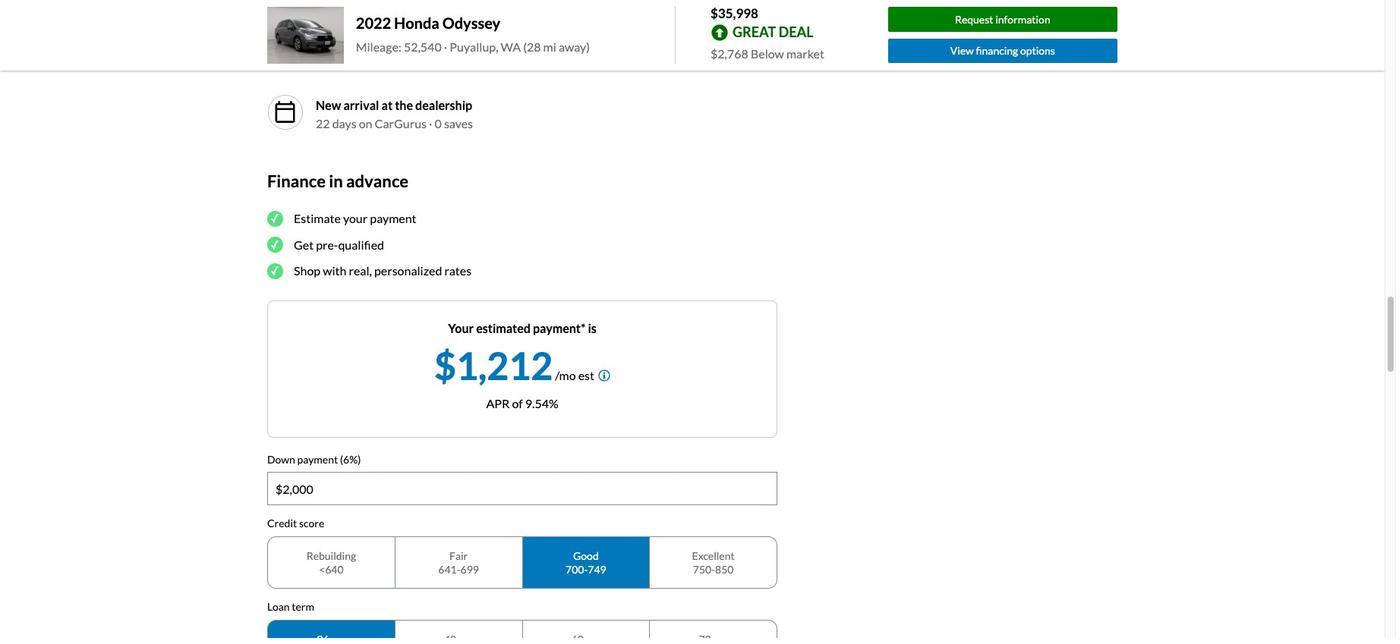 Task type: vqa. For each thing, say whether or not it's contained in the screenshot.


Task type: locate. For each thing, give the bounding box(es) containing it.
finance in advance
[[267, 171, 409, 191]]

·
[[444, 40, 447, 54], [429, 116, 432, 130]]

deal
[[779, 23, 814, 40]]

$35,998
[[711, 5, 759, 21]]

arrival
[[344, 98, 379, 112]]

· right 52,540 at the left top of page
[[444, 40, 447, 54]]

down
[[267, 453, 295, 466]]

changes
[[364, 48, 408, 62]]

great
[[733, 23, 776, 40]]

term
[[292, 601, 314, 614]]

request
[[955, 13, 994, 26]]

view
[[950, 44, 974, 57]]

payment right your
[[370, 211, 417, 226]]

credit
[[267, 517, 297, 530]]

0 vertical spatial ·
[[444, 40, 447, 54]]

loan term
[[267, 601, 314, 614]]

puyallup,
[[450, 40, 499, 54]]

0 horizontal spatial ·
[[429, 116, 432, 130]]

no
[[316, 48, 332, 62]]

$1,212 /mo est
[[434, 343, 595, 389]]

payment left (6%)
[[297, 453, 338, 466]]

information
[[996, 13, 1051, 26]]

of
[[512, 396, 523, 411]]

699
[[461, 563, 479, 576]]

0 horizontal spatial payment
[[297, 453, 338, 466]]

below
[[751, 46, 784, 60]]

your
[[448, 321, 474, 335]]

financing
[[976, 44, 1018, 57]]

estimate
[[294, 211, 341, 226]]

shop
[[294, 264, 321, 278]]

749
[[588, 563, 606, 576]]

apr
[[486, 396, 510, 411]]

view financing options
[[950, 44, 1055, 57]]

apr of 9.54%
[[486, 396, 559, 411]]

in
[[329, 171, 343, 191]]

new arrival at the dealership image
[[267, 94, 304, 130], [273, 100, 298, 124]]

wa
[[501, 40, 521, 54]]

<640
[[319, 563, 344, 576]]

at
[[382, 98, 393, 112]]

rates
[[445, 264, 472, 278]]

(6%)
[[340, 453, 361, 466]]

1 vertical spatial payment
[[297, 453, 338, 466]]

the
[[395, 98, 413, 112]]

your estimated payment* is
[[448, 321, 597, 335]]

· left 0
[[429, 116, 432, 130]]

request information
[[955, 13, 1051, 26]]

rebuilding <640
[[306, 550, 356, 576]]

excellent
[[692, 550, 735, 563]]

1 vertical spatial ·
[[429, 116, 432, 130]]

Down payment (6%) text field
[[268, 473, 777, 505]]

advance
[[346, 171, 409, 191]]

days
[[332, 116, 357, 130]]

0 vertical spatial payment
[[370, 211, 417, 226]]

payment
[[370, 211, 417, 226], [297, 453, 338, 466]]

your
[[343, 211, 368, 226]]

mileage:
[[356, 40, 402, 54]]

good
[[573, 550, 599, 563]]

is
[[588, 321, 597, 335]]

no price changes image
[[273, 41, 298, 65]]

1 horizontal spatial ·
[[444, 40, 447, 54]]

credit score
[[267, 517, 324, 530]]

market
[[787, 46, 825, 60]]

get
[[294, 237, 314, 252]]

mi
[[543, 40, 556, 54]]

get pre-qualified
[[294, 237, 384, 252]]

0
[[435, 116, 442, 130]]

$2,768 below market
[[711, 46, 825, 60]]

641-
[[438, 563, 461, 576]]

estimated
[[476, 321, 531, 335]]

9.54%
[[525, 396, 559, 411]]



Task type: describe. For each thing, give the bounding box(es) containing it.
shop with real, personalized rates
[[294, 264, 472, 278]]

finance
[[267, 171, 326, 191]]

est
[[578, 368, 595, 382]]

odyssey
[[442, 14, 501, 32]]

personalized
[[374, 264, 442, 278]]

view financing options button
[[888, 39, 1118, 63]]

price
[[334, 48, 362, 62]]

payment*
[[533, 321, 586, 335]]

rebuilding
[[306, 550, 356, 563]]

pre-
[[316, 237, 338, 252]]

info circle image
[[598, 370, 610, 382]]

$2,768
[[711, 46, 749, 60]]

estimate your payment
[[294, 211, 417, 226]]

new
[[316, 98, 341, 112]]

2022
[[356, 14, 391, 32]]

honda
[[394, 14, 439, 32]]

fair
[[449, 550, 468, 563]]

dealership
[[415, 98, 472, 112]]

· inside new arrival at the dealership 22 days on cargurus · 0 saves
[[429, 116, 432, 130]]

no price changes image
[[267, 35, 304, 71]]

22
[[316, 116, 330, 130]]

700-
[[566, 563, 588, 576]]

request information button
[[888, 7, 1118, 32]]

(28
[[523, 40, 541, 54]]

· inside 2022 honda odyssey mileage: 52,540 · puyallup, wa (28 mi away)
[[444, 40, 447, 54]]

saves
[[444, 116, 473, 130]]

cargurus
[[375, 116, 427, 130]]

$1,212
[[434, 343, 553, 389]]

2022 honda odyssey image
[[267, 6, 344, 64]]

750-
[[693, 563, 715, 576]]

new arrival at the dealership 22 days on cargurus · 0 saves
[[316, 98, 473, 130]]

no price changes
[[316, 48, 408, 62]]

850
[[715, 563, 734, 576]]

with
[[323, 264, 347, 278]]

52,540
[[404, 40, 442, 54]]

2022 honda odyssey mileage: 52,540 · puyallup, wa (28 mi away)
[[356, 14, 590, 54]]

options
[[1020, 44, 1055, 57]]

score
[[299, 517, 324, 530]]

on
[[359, 116, 372, 130]]

/mo
[[555, 368, 576, 382]]

1 horizontal spatial payment
[[370, 211, 417, 226]]

good 700-749
[[566, 550, 606, 576]]

loan
[[267, 601, 290, 614]]

fair 641-699
[[438, 550, 479, 576]]

down payment (6%)
[[267, 453, 361, 466]]

away)
[[559, 40, 590, 54]]

qualified
[[338, 237, 384, 252]]

real,
[[349, 264, 372, 278]]

great deal
[[733, 23, 814, 40]]

excellent 750-850
[[692, 550, 735, 576]]



